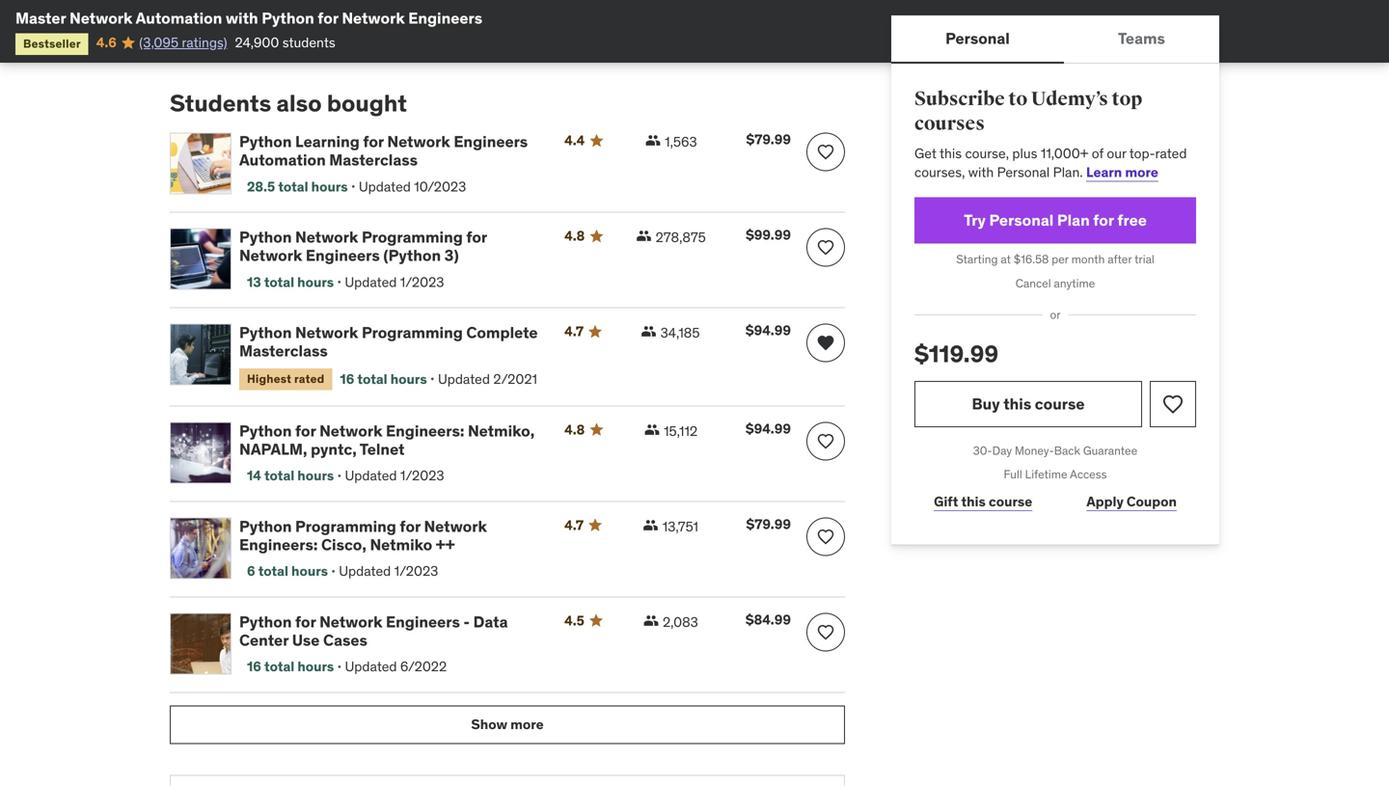 Task type: locate. For each thing, give the bounding box(es) containing it.
programming down updated 10/2023
[[362, 227, 463, 247]]

2/2021
[[493, 370, 537, 388]]

learn more link
[[1087, 163, 1159, 181]]

total right 13
[[264, 274, 294, 291]]

0 vertical spatial rated
[[1156, 145, 1187, 162]]

1 vertical spatial 1/2023
[[400, 467, 444, 485]]

updated down python for network engineers - data center use cases
[[345, 658, 397, 676]]

hours down use
[[298, 658, 334, 676]]

python inside the python programming for network engineers: cisco, netmiko ++
[[239, 517, 292, 536]]

16 for updated 2/2021
[[340, 370, 354, 388]]

0 vertical spatial 16
[[340, 370, 354, 388]]

hours for pyntc,
[[298, 467, 334, 485]]

for up students
[[318, 8, 339, 28]]

1 wishlist image from the top
[[816, 238, 836, 257]]

0 vertical spatial 1/2023
[[400, 274, 444, 291]]

of
[[1092, 145, 1104, 162]]

0 vertical spatial automation
[[136, 8, 222, 28]]

report
[[294, 6, 336, 24]]

updated 1/2023 down "netmiko"
[[339, 563, 438, 580]]

0 vertical spatial engineers:
[[386, 421, 465, 441]]

0 horizontal spatial with
[[226, 8, 258, 28]]

hours down cisco,
[[291, 563, 328, 580]]

for up 14 total hours
[[295, 421, 316, 441]]

2 $79.99 from the top
[[746, 516, 791, 533]]

python for network engineers: netmiko, napalm, pyntc, telnet
[[239, 421, 535, 459]]

16 total hours down python network programming complete masterclass
[[340, 370, 427, 388]]

updated left 2/2021
[[438, 370, 490, 388]]

28.5 total hours
[[247, 178, 348, 195]]

rated right highest
[[294, 371, 325, 386]]

updated down python network programming for network engineers (python 3)
[[345, 274, 397, 291]]

network up updated 10/2023
[[387, 132, 450, 152]]

updated down cisco,
[[339, 563, 391, 580]]

for right 3)
[[466, 227, 487, 247]]

python inside python for network engineers: netmiko, napalm, pyntc, telnet
[[239, 421, 292, 441]]

xsmall image left 278,875
[[637, 228, 652, 244]]

4.8 right netmiko,
[[565, 421, 585, 438]]

total right 6
[[258, 563, 288, 580]]

1 horizontal spatial 16
[[340, 370, 354, 388]]

2 vertical spatial wishlist image
[[816, 432, 836, 451]]

0 vertical spatial more
[[1126, 163, 1159, 181]]

gift this course link
[[915, 483, 1052, 522]]

3 wishlist image from the top
[[816, 527, 836, 546]]

0 vertical spatial personal
[[946, 28, 1010, 48]]

students
[[170, 89, 271, 117]]

$79.99 right 1,563
[[746, 131, 791, 148]]

programming down "(python"
[[362, 323, 463, 343]]

rated inside 'get this course, plus 11,000+ of our top-rated courses, with personal plan.'
[[1156, 145, 1187, 162]]

mark as helpful image
[[204, 6, 223, 25]]

3)
[[445, 246, 459, 266]]

1 vertical spatial 16
[[247, 658, 261, 676]]

course down full
[[989, 493, 1033, 511]]

personal up $16.58 at top right
[[990, 210, 1054, 230]]

network inside python for network engineers: netmiko, napalm, pyntc, telnet
[[320, 421, 383, 441]]

0 vertical spatial course
[[1035, 394, 1085, 414]]

course inside button
[[1035, 394, 1085, 414]]

1 vertical spatial updated 1/2023
[[345, 467, 444, 485]]

1/2023 for telnet
[[400, 467, 444, 485]]

$119.99
[[915, 340, 999, 369]]

0 vertical spatial $94.99
[[746, 322, 791, 339]]

2 4.7 from the top
[[565, 517, 584, 534]]

with down course,
[[969, 163, 994, 181]]

this for gift
[[962, 493, 986, 511]]

this right the gift
[[962, 493, 986, 511]]

xsmall image for python for network engineers - data center use cases
[[644, 613, 659, 628]]

cancel
[[1016, 276, 1052, 291]]

python up 24,900 students
[[262, 8, 314, 28]]

2 vertical spatial this
[[962, 493, 986, 511]]

engineers
[[408, 8, 483, 28], [454, 132, 528, 152], [306, 246, 380, 266], [386, 612, 460, 632]]

engineers:
[[386, 421, 465, 441], [239, 535, 318, 555]]

show more button
[[170, 706, 845, 745]]

for left '++'
[[400, 517, 421, 536]]

hours
[[311, 178, 348, 195], [297, 274, 334, 291], [391, 370, 427, 388], [298, 467, 334, 485], [291, 563, 328, 580], [298, 658, 334, 676]]

this right buy on the right of the page
[[1004, 394, 1032, 414]]

pyntc,
[[311, 440, 357, 459]]

engineers inside python network programming for network engineers (python 3)
[[306, 246, 380, 266]]

personal down plus
[[998, 163, 1050, 181]]

wishlist image for python network programming for network engineers (python 3)
[[816, 238, 836, 257]]

16 down python network programming complete masterclass
[[340, 370, 354, 388]]

apply coupon
[[1087, 493, 1177, 511]]

2 vertical spatial programming
[[295, 517, 397, 536]]

1 horizontal spatial rated
[[1156, 145, 1187, 162]]

1 horizontal spatial automation
[[239, 150, 326, 170]]

buy this course button
[[915, 381, 1143, 427]]

more right the show
[[511, 716, 544, 734]]

for left cases
[[295, 612, 316, 632]]

netmiko,
[[468, 421, 535, 441]]

python inside python learning for network engineers automation masterclass
[[239, 132, 292, 152]]

python inside python for network engineers - data center use cases
[[239, 612, 292, 632]]

0 horizontal spatial engineers:
[[239, 535, 318, 555]]

16 total hours for updated 2/2021
[[340, 370, 427, 388]]

0 vertical spatial 16 total hours
[[340, 370, 427, 388]]

total for python programming for network engineers: cisco, netmiko ++
[[258, 563, 288, 580]]

0 horizontal spatial 16 total hours
[[247, 658, 334, 676]]

engineers: inside python for network engineers: netmiko, napalm, pyntc, telnet
[[386, 421, 465, 441]]

this up courses,
[[940, 145, 962, 162]]

python up 14
[[239, 421, 292, 441]]

1 horizontal spatial 16 total hours
[[340, 370, 427, 388]]

updated 2/2021
[[438, 370, 537, 388]]

(3,095 ratings)
[[139, 34, 227, 51]]

16 down center
[[247, 658, 261, 676]]

total right '28.5'
[[278, 178, 308, 195]]

0 horizontal spatial masterclass
[[239, 341, 328, 361]]

for down bought
[[363, 132, 384, 152]]

network up highest rated
[[295, 323, 358, 343]]

0 vertical spatial masterclass
[[329, 150, 418, 170]]

xsmall image left '13,751'
[[643, 518, 659, 533]]

python inside python network programming complete masterclass
[[239, 323, 292, 343]]

$84.99
[[746, 611, 791, 628]]

1 horizontal spatial with
[[969, 163, 994, 181]]

2 $94.99 from the top
[[746, 420, 791, 437]]

1 vertical spatial more
[[511, 716, 544, 734]]

money-
[[1015, 443, 1055, 458]]

4 wishlist image from the top
[[816, 623, 836, 642]]

learn more
[[1087, 163, 1159, 181]]

network inside the python programming for network engineers: cisco, netmiko ++
[[424, 517, 487, 536]]

total for python for network engineers - data center use cases
[[264, 658, 295, 676]]

0 vertical spatial xsmall image
[[637, 228, 652, 244]]

1 vertical spatial 4.7
[[565, 517, 584, 534]]

report button
[[294, 6, 336, 25]]

1 vertical spatial 4.8
[[565, 421, 585, 438]]

automation up the (3,095 ratings) at the left top
[[136, 8, 222, 28]]

lifetime
[[1025, 467, 1068, 482]]

0 horizontal spatial rated
[[294, 371, 325, 386]]

courses
[[915, 112, 985, 136]]

python network programming for network engineers (python 3) link
[[239, 227, 542, 266]]

python left use
[[239, 612, 292, 632]]

xsmall image
[[646, 133, 661, 148], [645, 422, 660, 437], [643, 518, 659, 533], [644, 613, 659, 628]]

$94.99 right 15,112
[[746, 420, 791, 437]]

network up 14 total hours
[[320, 421, 383, 441]]

masterclass up highest rated
[[239, 341, 328, 361]]

updated down the 'telnet'
[[345, 467, 397, 485]]

1 vertical spatial 16 total hours
[[247, 658, 334, 676]]

xsmall image left '2,083' at bottom
[[644, 613, 659, 628]]

1/2023 for 3)
[[400, 274, 444, 291]]

course for buy this course
[[1035, 394, 1085, 414]]

personal up "subscribe"
[[946, 28, 1010, 48]]

$79.99 right '13,751'
[[746, 516, 791, 533]]

xsmall image left 1,563
[[646, 133, 661, 148]]

10/2023
[[414, 178, 466, 195]]

python down students also bought
[[239, 132, 292, 152]]

python up 13
[[239, 227, 292, 247]]

rated up learn more link
[[1156, 145, 1187, 162]]

wishlist image for netmiko,
[[816, 432, 836, 451]]

0 vertical spatial 4.8
[[565, 227, 585, 245]]

1 vertical spatial rated
[[294, 371, 325, 386]]

updated down python learning for network engineers automation masterclass
[[359, 178, 411, 195]]

complete
[[466, 323, 538, 343]]

wishlist image for python network programming complete masterclass
[[816, 333, 836, 353]]

2,083
[[663, 614, 699, 631]]

1/2023 down the python for network engineers: netmiko, napalm, pyntc, telnet link
[[400, 467, 444, 485]]

back
[[1055, 443, 1081, 458]]

masterclass up updated 10/2023
[[329, 150, 418, 170]]

updated 1/2023 down "(python"
[[345, 274, 444, 291]]

4.4
[[565, 132, 585, 149]]

python learning for network engineers automation masterclass link
[[239, 132, 542, 170]]

$94.99 right 34,185
[[746, 322, 791, 339]]

wishlist image
[[816, 142, 836, 162], [1162, 393, 1185, 416], [816, 432, 836, 451]]

-
[[464, 612, 470, 632]]

course for gift this course
[[989, 493, 1033, 511]]

use
[[292, 631, 320, 650]]

rated
[[1156, 145, 1187, 162], [294, 371, 325, 386]]

apply
[[1087, 493, 1124, 511]]

1 vertical spatial programming
[[362, 323, 463, 343]]

course up back
[[1035, 394, 1085, 414]]

1 4.8 from the top
[[565, 227, 585, 245]]

python up 6
[[239, 517, 292, 536]]

2 vertical spatial personal
[[990, 210, 1054, 230]]

0 vertical spatial this
[[940, 145, 962, 162]]

more down top-
[[1126, 163, 1159, 181]]

guarantee
[[1084, 443, 1138, 458]]

1 vertical spatial engineers:
[[239, 535, 318, 555]]

updated 10/2023
[[359, 178, 466, 195]]

1 vertical spatial course
[[989, 493, 1033, 511]]

1 vertical spatial $94.99
[[746, 420, 791, 437]]

1 horizontal spatial masterclass
[[329, 150, 418, 170]]

2 4.8 from the top
[[565, 421, 585, 438]]

wishlist image for python programming for network engineers: cisco, netmiko ++
[[816, 527, 836, 546]]

0 vertical spatial programming
[[362, 227, 463, 247]]

course
[[1035, 394, 1085, 414], [989, 493, 1033, 511]]

network up updated 6/2022
[[320, 612, 383, 632]]

engineers: left netmiko,
[[386, 421, 465, 441]]

more for show more
[[511, 716, 544, 734]]

0 vertical spatial updated 1/2023
[[345, 274, 444, 291]]

1 4.7 from the top
[[565, 323, 584, 340]]

updated for (python
[[345, 274, 397, 291]]

0 horizontal spatial 16
[[247, 658, 261, 676]]

1 $79.99 from the top
[[746, 131, 791, 148]]

$79.99 for python learning for network engineers automation masterclass
[[746, 131, 791, 148]]

show
[[471, 716, 508, 734]]

personal inside button
[[946, 28, 1010, 48]]

access
[[1070, 467, 1107, 482]]

2 vertical spatial 1/2023
[[394, 563, 438, 580]]

4.5
[[565, 612, 585, 629]]

hours down pyntc,
[[298, 467, 334, 485]]

1 vertical spatial xsmall image
[[641, 324, 657, 339]]

or
[[1050, 307, 1061, 322]]

1/2023 down "netmiko"
[[394, 563, 438, 580]]

programming up 6 total hours
[[295, 517, 397, 536]]

gift this course
[[934, 493, 1033, 511]]

python for network engineers - data center use cases link
[[239, 612, 542, 650]]

python for python network programming complete masterclass
[[239, 323, 292, 343]]

programming
[[362, 227, 463, 247], [362, 323, 463, 343], [295, 517, 397, 536]]

1 vertical spatial $79.99
[[746, 516, 791, 533]]

teams
[[1118, 28, 1166, 48]]

updated
[[359, 178, 411, 195], [345, 274, 397, 291], [438, 370, 490, 388], [345, 467, 397, 485], [339, 563, 391, 580], [345, 658, 397, 676]]

1 vertical spatial personal
[[998, 163, 1050, 181]]

xsmall image
[[637, 228, 652, 244], [641, 324, 657, 339]]

1 horizontal spatial more
[[1126, 163, 1159, 181]]

total for python learning for network engineers automation masterclass
[[278, 178, 308, 195]]

0 horizontal spatial course
[[989, 493, 1033, 511]]

masterclass
[[329, 150, 418, 170], [239, 341, 328, 361]]

1 vertical spatial masterclass
[[239, 341, 328, 361]]

$79.99
[[746, 131, 791, 148], [746, 516, 791, 533]]

16 total hours down use
[[247, 658, 334, 676]]

4.8 for python for network engineers: netmiko, napalm, pyntc, telnet
[[565, 421, 585, 438]]

with up 24,900
[[226, 8, 258, 28]]

$94.99
[[746, 322, 791, 339], [746, 420, 791, 437]]

2 wishlist image from the top
[[816, 333, 836, 353]]

1 vertical spatial this
[[1004, 394, 1032, 414]]

4.6
[[96, 34, 117, 51]]

starting
[[957, 252, 998, 267]]

apply coupon button
[[1068, 483, 1197, 522]]

xsmall image left 34,185
[[641, 324, 657, 339]]

python for python for network engineers - data center use cases
[[239, 612, 292, 632]]

0 vertical spatial $79.99
[[746, 131, 791, 148]]

4.7 right complete
[[565, 323, 584, 340]]

0 vertical spatial 4.7
[[565, 323, 584, 340]]

to
[[1009, 87, 1028, 111]]

programming inside python network programming complete masterclass
[[362, 323, 463, 343]]

highest
[[247, 371, 292, 386]]

1 $94.99 from the top
[[746, 322, 791, 339]]

network inside python learning for network engineers automation masterclass
[[387, 132, 450, 152]]

0 vertical spatial wishlist image
[[816, 142, 836, 162]]

16
[[340, 370, 354, 388], [247, 658, 261, 676]]

learn
[[1087, 163, 1123, 181]]

1 horizontal spatial engineers:
[[386, 421, 465, 441]]

updated 1/2023
[[345, 274, 444, 291], [345, 467, 444, 485], [339, 563, 438, 580]]

gift
[[934, 493, 959, 511]]

updated 1/2023 down the 'telnet'
[[345, 467, 444, 485]]

hours down python network programming for network engineers (python 3)
[[297, 274, 334, 291]]

2 vertical spatial updated 1/2023
[[339, 563, 438, 580]]

xsmall image left 15,112
[[645, 422, 660, 437]]

hours down learning
[[311, 178, 348, 195]]

1 vertical spatial automation
[[239, 150, 326, 170]]

more inside button
[[511, 716, 544, 734]]

4.7 up 4.5 on the left of page
[[565, 517, 584, 534]]

python for python learning for network engineers automation masterclass
[[239, 132, 292, 152]]

total right 14
[[264, 467, 295, 485]]

16 total hours
[[340, 370, 427, 388], [247, 658, 334, 676]]

engineers: up 6 total hours
[[239, 535, 318, 555]]

this inside 'get this course, plus 11,000+ of our top-rated courses, with personal plan.'
[[940, 145, 962, 162]]

4.8 down 4.4
[[565, 227, 585, 245]]

programming inside python network programming for network engineers (python 3)
[[362, 227, 463, 247]]

python up highest
[[239, 323, 292, 343]]

0 horizontal spatial more
[[511, 716, 544, 734]]

total down center
[[264, 658, 295, 676]]

wishlist image
[[816, 238, 836, 257], [816, 333, 836, 353], [816, 527, 836, 546], [816, 623, 836, 642]]

tab list
[[892, 15, 1220, 64]]

total down python network programming complete masterclass
[[357, 370, 388, 388]]

python inside python network programming for network engineers (python 3)
[[239, 227, 292, 247]]

network
[[70, 8, 133, 28], [342, 8, 405, 28], [387, 132, 450, 152], [295, 227, 358, 247], [239, 246, 302, 266], [295, 323, 358, 343], [320, 421, 383, 441], [424, 517, 487, 536], [320, 612, 383, 632]]

network up -
[[424, 517, 487, 536]]

more
[[1126, 163, 1159, 181], [511, 716, 544, 734]]

1 horizontal spatial course
[[1035, 394, 1085, 414]]

1/2023 down "(python"
[[400, 274, 444, 291]]

this inside button
[[1004, 394, 1032, 414]]

1 vertical spatial with
[[969, 163, 994, 181]]

automation up 28.5 total hours
[[239, 150, 326, 170]]

xsmall image for for
[[637, 228, 652, 244]]



Task type: describe. For each thing, give the bounding box(es) containing it.
programming for for
[[362, 227, 463, 247]]

more for learn more
[[1126, 163, 1159, 181]]

$99.99
[[746, 226, 791, 244]]

1/2023 for ++
[[394, 563, 438, 580]]

cisco,
[[321, 535, 367, 555]]

this for buy
[[1004, 394, 1032, 414]]

hours down python network programming complete masterclass link
[[391, 370, 427, 388]]

python for python for network engineers: netmiko, napalm, pyntc, telnet
[[239, 421, 292, 441]]

day
[[993, 443, 1012, 458]]

highest rated
[[247, 371, 325, 386]]

after
[[1108, 252, 1132, 267]]

13 total hours
[[247, 274, 334, 291]]

updated 1/2023 for netmiko
[[339, 563, 438, 580]]

personal inside 'get this course, plus 11,000+ of our top-rated courses, with personal plan.'
[[998, 163, 1050, 181]]

python programming for network engineers: cisco, netmiko ++ link
[[239, 517, 542, 555]]

0 horizontal spatial automation
[[136, 8, 222, 28]]

(python
[[383, 246, 441, 266]]

for inside python for network engineers - data center use cases
[[295, 612, 316, 632]]

get this course, plus 11,000+ of our top-rated courses, with personal plan.
[[915, 145, 1187, 181]]

mark as unhelpful image
[[250, 6, 269, 25]]

$94.99 for python network programming complete masterclass
[[746, 322, 791, 339]]

telnet
[[360, 440, 405, 459]]

subscribe
[[915, 87, 1005, 111]]

python network programming complete masterclass link
[[239, 323, 542, 361]]

python learning for network engineers automation masterclass
[[239, 132, 528, 170]]

for inside the python programming for network engineers: cisco, netmiko ++
[[400, 517, 421, 536]]

programming inside the python programming for network engineers: cisco, netmiko ++
[[295, 517, 397, 536]]

for left the free
[[1094, 210, 1114, 230]]

total for python network programming for network engineers (python 3)
[[264, 274, 294, 291]]

$16.58
[[1014, 252, 1049, 267]]

updated 6/2022
[[345, 658, 447, 676]]

master network automation with python for network engineers
[[15, 8, 483, 28]]

16 for updated 6/2022
[[247, 658, 261, 676]]

34,185
[[661, 324, 700, 342]]

data
[[473, 612, 508, 632]]

xsmall image for python for network engineers: netmiko, napalm, pyntc, telnet
[[645, 422, 660, 437]]

hours for masterclass
[[311, 178, 348, 195]]

4.8 for python network programming for network engineers (python 3)
[[565, 227, 585, 245]]

show more
[[471, 716, 544, 734]]

13,751
[[663, 518, 699, 535]]

24,900 students
[[235, 34, 336, 51]]

network inside python for network engineers - data center use cases
[[320, 612, 383, 632]]

updated for netmiko
[[339, 563, 391, 580]]

network up 4.6
[[70, 8, 133, 28]]

this for get
[[940, 145, 962, 162]]

plan.
[[1053, 163, 1083, 181]]

udemy's
[[1031, 87, 1109, 111]]

network right report button
[[342, 8, 405, 28]]

top-
[[1130, 145, 1156, 162]]

coupon
[[1127, 493, 1177, 511]]

python network programming complete masterclass
[[239, 323, 538, 361]]

6 total hours
[[247, 563, 328, 580]]

hours for (python
[[297, 274, 334, 291]]

learning
[[295, 132, 360, 152]]

updated 1/2023 for (python
[[345, 274, 444, 291]]

for inside python for network engineers: netmiko, napalm, pyntc, telnet
[[295, 421, 316, 441]]

wishlist image for engineers
[[816, 142, 836, 162]]

24,900
[[235, 34, 279, 51]]

6/2022
[[400, 658, 447, 676]]

trial
[[1135, 252, 1155, 267]]

updated for pyntc,
[[345, 467, 397, 485]]

xsmall image for python programming for network engineers: cisco, netmiko ++
[[643, 518, 659, 533]]

bestseller
[[23, 36, 81, 51]]

for inside python learning for network engineers automation masterclass
[[363, 132, 384, 152]]

netmiko
[[370, 535, 433, 555]]

cases
[[323, 631, 368, 650]]

free
[[1118, 210, 1147, 230]]

0 vertical spatial with
[[226, 8, 258, 28]]

xsmall image for python learning for network engineers automation masterclass
[[646, 133, 661, 148]]

30-day money-back guarantee full lifetime access
[[974, 443, 1138, 482]]

personal button
[[892, 15, 1064, 62]]

engineers inside python learning for network engineers automation masterclass
[[454, 132, 528, 152]]

engineers: inside the python programming for network engineers: cisco, netmiko ++
[[239, 535, 318, 555]]

try
[[964, 210, 986, 230]]

4.7 for python programming for network engineers: cisco, netmiko ++
[[565, 517, 584, 534]]

courses,
[[915, 163, 965, 181]]

hours for center
[[298, 658, 334, 676]]

28.5
[[247, 178, 275, 195]]

4.7 for python network programming complete masterclass
[[565, 323, 584, 340]]

students
[[283, 34, 336, 51]]

++
[[436, 535, 455, 555]]

automation inside python learning for network engineers automation masterclass
[[239, 150, 326, 170]]

total for python for network engineers: netmiko, napalm, pyntc, telnet
[[264, 467, 295, 485]]

try personal plan for free link
[[915, 197, 1197, 244]]

wishlist image for python for network engineers - data center use cases
[[816, 623, 836, 642]]

xsmall image for complete
[[641, 324, 657, 339]]

top
[[1112, 87, 1143, 111]]

students also bought
[[170, 89, 407, 117]]

tab list containing personal
[[892, 15, 1220, 64]]

15,112
[[664, 422, 698, 440]]

python programming for network engineers: cisco, netmiko ++
[[239, 517, 487, 555]]

anytime
[[1054, 276, 1096, 291]]

full
[[1004, 467, 1023, 482]]

$94.99 for python for network engineers: netmiko, napalm, pyntc, telnet
[[746, 420, 791, 437]]

python for network engineers - data center use cases
[[239, 612, 508, 650]]

get
[[915, 145, 937, 162]]

ratings)
[[182, 34, 227, 51]]

hours for netmiko
[[291, 563, 328, 580]]

python network programming for network engineers (python 3)
[[239, 227, 487, 266]]

updated for center
[[345, 658, 397, 676]]

buy this course
[[972, 394, 1085, 414]]

masterclass inside python network programming complete masterclass
[[239, 341, 328, 361]]

masterclass inside python learning for network engineers automation masterclass
[[329, 150, 418, 170]]

network up 13 total hours
[[295, 227, 358, 247]]

buy
[[972, 394, 1000, 414]]

$79.99 for python programming for network engineers: cisco, netmiko ++
[[746, 516, 791, 533]]

teams button
[[1064, 15, 1220, 62]]

with inside 'get this course, plus 11,000+ of our top-rated courses, with personal plan.'
[[969, 163, 994, 181]]

updated 1/2023 for pyntc,
[[345, 467, 444, 485]]

python for python network programming for network engineers (python 3)
[[239, 227, 292, 247]]

network inside python network programming complete masterclass
[[295, 323, 358, 343]]

napalm,
[[239, 440, 307, 459]]

6
[[247, 563, 255, 580]]

at
[[1001, 252, 1011, 267]]

engineers inside python for network engineers - data center use cases
[[386, 612, 460, 632]]

for inside python network programming for network engineers (python 3)
[[466, 227, 487, 247]]

network up 13
[[239, 246, 302, 266]]

python for network engineers: netmiko, napalm, pyntc, telnet link
[[239, 421, 542, 459]]

our
[[1107, 145, 1127, 162]]

python for python programming for network engineers: cisco, netmiko ++
[[239, 517, 292, 536]]

subscribe to udemy's top courses
[[915, 87, 1143, 136]]

updated for masterclass
[[359, 178, 411, 195]]

1 vertical spatial wishlist image
[[1162, 393, 1185, 416]]

master
[[15, 8, 66, 28]]

11,000+
[[1041, 145, 1089, 162]]

month
[[1072, 252, 1105, 267]]

16 total hours for updated 6/2022
[[247, 658, 334, 676]]

programming for complete
[[362, 323, 463, 343]]

14
[[247, 467, 261, 485]]



Task type: vqa. For each thing, say whether or not it's contained in the screenshot.
Show lecture description icon related to Overloading the Stream Insertion and Extraction Operators
no



